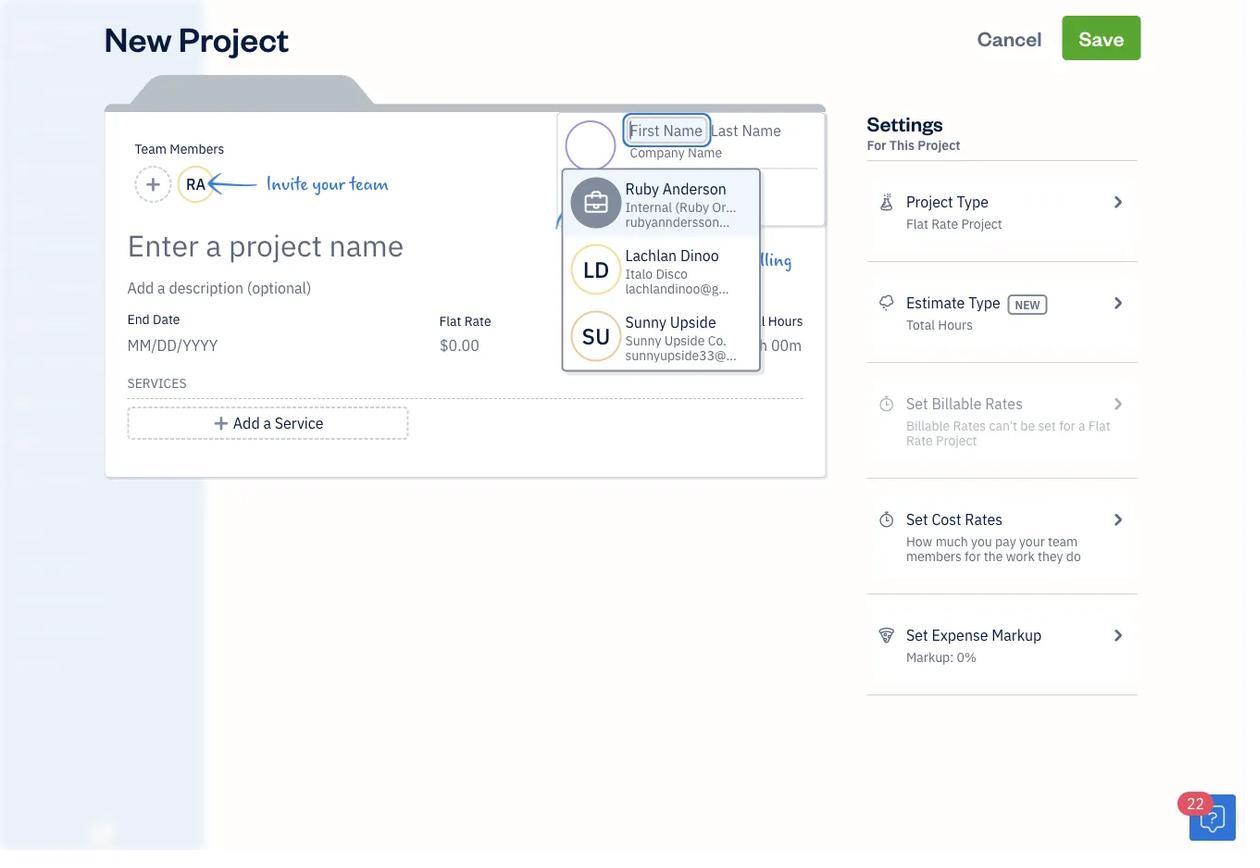 Task type: vqa. For each thing, say whether or not it's contained in the screenshot.
topmost Invoices LINK
no



Task type: locate. For each thing, give the bounding box(es) containing it.
0 horizontal spatial team
[[14, 556, 43, 572]]

0 vertical spatial ruby
[[15, 17, 47, 35]]

1 set from the top
[[907, 510, 929, 529]]

add
[[233, 414, 260, 433]]

flat for flat rate project
[[907, 215, 929, 232]]

team
[[350, 174, 389, 195], [1049, 533, 1078, 550]]

1 vertical spatial ruby
[[626, 179, 660, 198]]

work
[[1007, 548, 1035, 565]]

projects image
[[879, 191, 896, 213]]

set up how
[[907, 510, 929, 529]]

chevronright image for markup
[[1110, 624, 1127, 647]]

total up hourly budget text field
[[737, 312, 766, 329]]

flat down project type
[[907, 215, 929, 232]]

End date in  format text field
[[127, 336, 353, 355]]

sunnyupside33@gmail.com
[[626, 346, 787, 364]]

team
[[135, 140, 167, 157], [14, 556, 43, 572]]

Last Name text field
[[711, 120, 783, 140]]

invite
[[266, 174, 308, 195]]

0 horizontal spatial team
[[350, 174, 389, 195]]

for
[[867, 137, 887, 154]]

Project Name text field
[[127, 227, 637, 264]]

upside
[[670, 312, 717, 332], [665, 332, 705, 349]]

rate up amount (usd) text field
[[465, 312, 491, 329]]

set expense markup
[[907, 626, 1042, 645]]

1 horizontal spatial your
[[1020, 533, 1046, 550]]

apps link
[[5, 514, 198, 546]]

expenses image
[[879, 624, 896, 647]]

0 horizontal spatial ruby
[[15, 17, 47, 35]]

0 horizontal spatial the
[[612, 273, 636, 293]]

sunny
[[626, 312, 667, 332], [626, 332, 662, 349]]

your
[[312, 174, 345, 195], [1020, 533, 1046, 550]]

cancel button
[[961, 16, 1059, 60]]

type for project type
[[957, 192, 989, 212]]

2 set from the top
[[907, 626, 929, 645]]

list box containing ld
[[562, 168, 792, 372]]

new
[[104, 16, 172, 60]]

sunny right su
[[626, 332, 662, 349]]

hours up hourly budget text field
[[769, 312, 804, 329]]

1 vertical spatial your
[[1020, 533, 1046, 550]]

how
[[907, 533, 933, 550]]

0 vertical spatial flat
[[907, 215, 929, 232]]

1 vertical spatial team
[[1049, 533, 1078, 550]]

chevronright image
[[1110, 191, 1127, 213], [1110, 292, 1127, 314]]

date
[[153, 311, 180, 328]]

1 horizontal spatial team
[[135, 140, 167, 157]]

total hours down estimate
[[907, 316, 974, 333]]

rubyanndersson@gmail.com
[[626, 213, 792, 230]]

hours down "estimate type"
[[939, 316, 974, 333]]

total hours up hourly budget text field
[[737, 312, 804, 329]]

team right work
[[1049, 533, 1078, 550]]

timer image
[[12, 355, 34, 373]]

0 vertical spatial members
[[170, 140, 224, 157]]

1 chevronright image from the top
[[1110, 509, 1127, 531]]

chevronright image for estimate type
[[1110, 292, 1127, 314]]

main element
[[0, 0, 250, 850]]

ruby inside ruby oranges owner
[[15, 17, 47, 35]]

services
[[127, 375, 187, 392], [67, 590, 112, 606]]

bank connections
[[14, 625, 109, 640]]

type
[[957, 192, 989, 212], [969, 293, 1001, 313]]

items and services link
[[5, 583, 198, 615]]

team up project name text box
[[350, 174, 389, 195]]

1 vertical spatial the
[[984, 548, 1004, 565]]

timetracking image
[[879, 509, 896, 531]]

0 vertical spatial the
[[612, 273, 636, 293]]

disco
[[656, 265, 688, 282]]

the inside how much you pay your team members for the work they do
[[984, 548, 1004, 565]]

ruby up phone image
[[626, 179, 660, 198]]

1 horizontal spatial services
[[127, 375, 187, 392]]

estimates image
[[879, 292, 896, 314]]

services right the and
[[67, 590, 112, 606]]

total down estimate
[[907, 316, 936, 333]]

money image
[[12, 394, 34, 412]]

team members up the ra
[[135, 140, 224, 157]]

flat
[[907, 215, 929, 232], [439, 312, 462, 329]]

dashboard image
[[12, 82, 34, 101]]

22
[[1187, 794, 1205, 814]]

freshbooks image
[[87, 821, 117, 843]]

expense
[[932, 626, 989, 645]]

0 vertical spatial chevronright image
[[1110, 191, 1127, 213]]

dinoo
[[681, 245, 719, 265]]

1 vertical spatial type
[[969, 293, 1001, 313]]

1 horizontal spatial the
[[984, 548, 1004, 565]]

1 horizontal spatial team members
[[135, 140, 224, 157]]

1 horizontal spatial rate
[[932, 215, 959, 232]]

services inside main 'element'
[[67, 590, 112, 606]]

0 horizontal spatial settings
[[14, 659, 56, 674]]

1 horizontal spatial ruby
[[626, 179, 660, 198]]

type up flat rate project
[[957, 192, 989, 212]]

items
[[14, 590, 43, 606]]

1 sunny from the top
[[626, 312, 667, 332]]

markup: 0%
[[907, 649, 977, 666]]

team members up the and
[[14, 556, 95, 572]]

members
[[170, 140, 224, 157], [45, 556, 95, 572]]

1 horizontal spatial team
[[1049, 533, 1078, 550]]

members up the ra
[[170, 140, 224, 157]]

hours
[[769, 312, 804, 329], [939, 316, 974, 333]]

Project Description text field
[[127, 277, 637, 299]]

invoice image
[[12, 199, 34, 218]]

chevronright image for project type
[[1110, 191, 1127, 213]]

ruby up owner
[[15, 17, 47, 35]]

1 vertical spatial services
[[67, 590, 112, 606]]

team members link
[[5, 548, 198, 581]]

2 chevronright image from the top
[[1110, 624, 1127, 647]]

ruby
[[15, 17, 47, 35], [626, 179, 660, 198]]

0 horizontal spatial members
[[45, 556, 95, 572]]

the
[[612, 273, 636, 293], [984, 548, 1004, 565]]

team up add team member image on the left top
[[135, 140, 167, 157]]

briefcase image
[[584, 195, 609, 210]]

1 vertical spatial set
[[907, 626, 929, 645]]

your right pay on the right bottom of the page
[[1020, 533, 1046, 550]]

connections
[[43, 625, 109, 640]]

project
[[179, 16, 289, 60], [918, 137, 961, 154], [907, 192, 954, 212], [962, 215, 1003, 232]]

0 vertical spatial chevronright image
[[1110, 509, 1127, 531]]

italo
[[626, 265, 653, 282]]

flat rate project
[[907, 215, 1003, 232]]

0 horizontal spatial team members
[[14, 556, 95, 572]]

0 vertical spatial your
[[312, 174, 345, 195]]

members
[[907, 548, 962, 565]]

ruby inside ruby anderson internal (ruby oranges) rubyanndersson@gmail.com
[[626, 179, 660, 198]]

new
[[1016, 297, 1041, 312]]

settings down bank
[[14, 659, 56, 674]]

ruby for anderson
[[626, 179, 660, 198]]

team members
[[135, 140, 224, 157], [14, 556, 95, 572]]

choose who you're billing the project to
[[612, 251, 793, 293]]

team up items
[[14, 556, 43, 572]]

0 horizontal spatial rate
[[465, 312, 491, 329]]

flat up amount (usd) text field
[[439, 312, 462, 329]]

0 vertical spatial settings
[[867, 110, 944, 136]]

co.
[[708, 332, 727, 349]]

set up markup:
[[907, 626, 929, 645]]

rate down project type
[[932, 215, 959, 232]]

1 vertical spatial chevronright image
[[1110, 292, 1127, 314]]

1 horizontal spatial settings
[[867, 110, 944, 136]]

0 horizontal spatial services
[[67, 590, 112, 606]]

payment image
[[12, 238, 34, 257]]

settings up this
[[867, 110, 944, 136]]

your right invite
[[312, 174, 345, 195]]

type left 'new' at top
[[969, 293, 1001, 313]]

settings inside main 'element'
[[14, 659, 56, 674]]

settings inside settings for this project
[[867, 110, 944, 136]]

Email Address text field
[[658, 176, 742, 194]]

0 horizontal spatial hours
[[769, 312, 804, 329]]

0 vertical spatial type
[[957, 192, 989, 212]]

project
[[640, 273, 689, 293]]

resource center badge image
[[1190, 795, 1237, 841]]

the right for
[[984, 548, 1004, 565]]

cost
[[932, 510, 962, 529]]

lachlan
[[626, 245, 677, 265]]

1 chevronright image from the top
[[1110, 191, 1127, 213]]

1 vertical spatial team members
[[14, 556, 95, 572]]

total hours
[[737, 312, 804, 329], [907, 316, 974, 333]]

services down end date
[[127, 375, 187, 392]]

oranges
[[50, 17, 102, 35]]

the down choose
[[612, 273, 636, 293]]

you're
[[698, 251, 743, 271]]

1 vertical spatial members
[[45, 556, 95, 572]]

members up items and services
[[45, 556, 95, 572]]

cancel
[[978, 25, 1043, 51]]

and
[[45, 590, 64, 606]]

settings for this project
[[867, 110, 961, 154]]

rate
[[932, 215, 959, 232], [465, 312, 491, 329]]

chevronright image
[[1110, 509, 1127, 531], [1110, 624, 1127, 647]]

save button
[[1063, 16, 1142, 60]]

add a service button
[[127, 407, 409, 440]]

for
[[965, 548, 981, 565]]

markup
[[992, 626, 1042, 645]]

set for set cost rates
[[907, 510, 929, 529]]

1 vertical spatial flat
[[439, 312, 462, 329]]

sunny down project
[[626, 312, 667, 332]]

total
[[737, 312, 766, 329], [907, 316, 936, 333]]

1 vertical spatial team
[[14, 556, 43, 572]]

2 chevronright image from the top
[[1110, 292, 1127, 314]]

this
[[890, 137, 915, 154]]

1 vertical spatial chevronright image
[[1110, 624, 1127, 647]]

settings
[[867, 110, 944, 136], [14, 659, 56, 674]]

estimate
[[907, 293, 966, 313]]

list box
[[562, 168, 792, 372]]

1 vertical spatial rate
[[465, 312, 491, 329]]

0 vertical spatial team
[[135, 140, 167, 157]]

0 horizontal spatial total
[[737, 312, 766, 329]]

0 horizontal spatial flat
[[439, 312, 462, 329]]

phone image
[[630, 201, 649, 216]]

0 vertical spatial rate
[[932, 215, 959, 232]]

team inside how much you pay your team members for the work they do
[[1049, 533, 1078, 550]]

0 vertical spatial set
[[907, 510, 929, 529]]

1 horizontal spatial flat
[[907, 215, 929, 232]]

pay
[[996, 533, 1017, 550]]

0 horizontal spatial your
[[312, 174, 345, 195]]

you
[[972, 533, 993, 550]]

chart image
[[12, 433, 34, 451]]

much
[[936, 533, 969, 550]]

rate for flat rate
[[465, 312, 491, 329]]

the inside choose who you're billing the project to
[[612, 273, 636, 293]]

0 vertical spatial services
[[127, 375, 187, 392]]

1 vertical spatial settings
[[14, 659, 56, 674]]



Task type: describe. For each thing, give the bounding box(es) containing it.
0%
[[957, 649, 977, 666]]

Hourly Budget text field
[[751, 336, 804, 355]]

end date
[[127, 311, 180, 328]]

team members inside team members link
[[14, 556, 95, 572]]

Company Name text field
[[630, 144, 724, 161]]

set for set expense markup
[[907, 626, 929, 645]]

billing
[[747, 251, 793, 271]]

do
[[1067, 548, 1082, 565]]

sunny upside sunny upside co. sunnyupside33@gmail.com
[[626, 312, 787, 364]]

project type
[[907, 192, 989, 212]]

plus image
[[213, 412, 230, 434]]

add a service
[[233, 414, 324, 433]]

envelope image
[[630, 176, 649, 191]]

to
[[693, 273, 707, 293]]

0 vertical spatial team
[[350, 174, 389, 195]]

a
[[263, 414, 271, 433]]

Amount (USD) text field
[[439, 336, 480, 355]]

settings for settings
[[14, 659, 56, 674]]

ld
[[583, 255, 610, 284]]

rates
[[965, 510, 1003, 529]]

ruby anderson internal (ruby oranges) rubyanndersson@gmail.com
[[626, 179, 792, 230]]

upside down lachlandinoo@gmail.com
[[670, 312, 717, 332]]

rate for flat rate project
[[932, 215, 959, 232]]

items and services
[[14, 590, 112, 606]]

how much you pay your team members for the work they do
[[907, 533, 1082, 565]]

chevronright image for rates
[[1110, 509, 1127, 531]]

your inside how much you pay your team members for the work they do
[[1020, 533, 1046, 550]]

they
[[1038, 548, 1064, 565]]

settings link
[[5, 651, 198, 684]]

expense image
[[12, 277, 34, 295]]

apps
[[14, 522, 41, 537]]

add team member image
[[145, 173, 162, 195]]

who
[[665, 251, 694, 271]]

(ruby
[[675, 198, 709, 215]]

lachlan dinoo italo disco lachlandinoo@gmail.com
[[626, 245, 772, 297]]

internal
[[626, 198, 672, 215]]

report image
[[12, 471, 34, 490]]

type for estimate type
[[969, 293, 1001, 313]]

project image
[[12, 316, 34, 334]]

members inside team members link
[[45, 556, 95, 572]]

bank connections link
[[5, 617, 198, 649]]

markup:
[[907, 649, 954, 666]]

project inside settings for this project
[[918, 137, 961, 154]]

choose
[[612, 251, 660, 271]]

save
[[1079, 25, 1125, 51]]

set cost rates
[[907, 510, 1003, 529]]

bank
[[14, 625, 41, 640]]

estimate type
[[907, 293, 1001, 313]]

1 horizontal spatial total
[[907, 316, 936, 333]]

Phone Number text field
[[658, 201, 746, 218]]

ruby for oranges
[[15, 17, 47, 35]]

flat for flat rate
[[439, 312, 462, 329]]

0 horizontal spatial total hours
[[737, 312, 804, 329]]

end
[[127, 311, 150, 328]]

estimate image
[[12, 160, 34, 179]]

1 horizontal spatial members
[[170, 140, 224, 157]]

new project
[[104, 16, 289, 60]]

invite your team
[[266, 174, 389, 195]]

0 vertical spatial team members
[[135, 140, 224, 157]]

flat rate
[[439, 312, 491, 329]]

su
[[582, 322, 611, 351]]

anderson
[[663, 179, 727, 198]]

team inside main 'element'
[[14, 556, 43, 572]]

owner
[[15, 37, 52, 52]]

2 sunny from the top
[[626, 332, 662, 349]]

22 button
[[1178, 792, 1237, 841]]

oranges)
[[712, 198, 765, 215]]

ra
[[186, 175, 206, 194]]

service
[[275, 414, 324, 433]]

1 horizontal spatial hours
[[939, 316, 974, 333]]

ruby oranges owner
[[15, 17, 102, 52]]

upside left co.
[[665, 332, 705, 349]]

lachlandinoo@gmail.com
[[626, 280, 772, 297]]

First Name text field
[[630, 120, 704, 140]]

client image
[[12, 121, 34, 140]]

1 horizontal spatial total hours
[[907, 316, 974, 333]]

settings for settings for this project
[[867, 110, 944, 136]]



